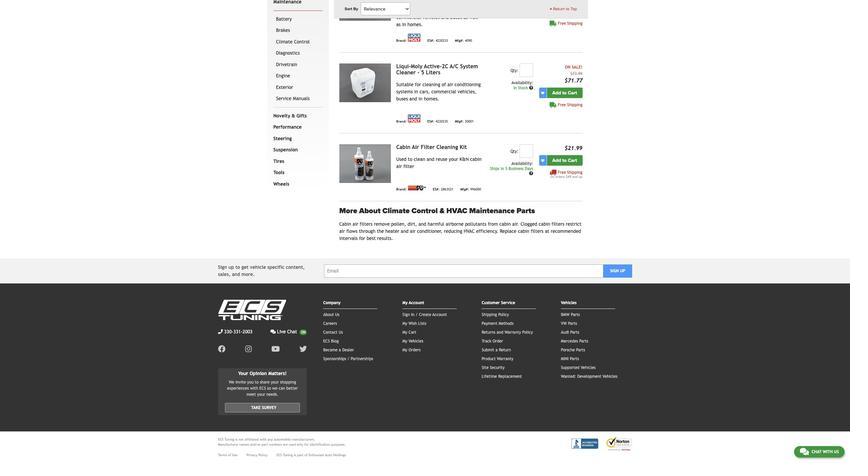 Task type: locate. For each thing, give the bounding box(es) containing it.
cabin right k&n
[[470, 157, 482, 162]]

1 question circle image from the top
[[529, 86, 533, 90]]

0 vertical spatial tuning
[[225, 438, 234, 441]]

comments image inside the live chat link
[[271, 329, 276, 334]]

supported vehicles link
[[561, 365, 596, 370]]

air down a/c
[[448, 82, 453, 87]]

customer
[[482, 301, 500, 305]]

vw parts link
[[561, 321, 577, 326]]

us for contact us
[[339, 330, 343, 335]]

payment methods
[[482, 321, 514, 326]]

2 vertical spatial add
[[553, 158, 561, 163]]

my up my vehicles link
[[403, 330, 408, 335]]

shipping policy
[[482, 312, 509, 317]]

track
[[482, 339, 492, 344]]

1 horizontal spatial homes.
[[424, 96, 439, 102]]

for inside suitable for cleaning of air conditioning systems in cars, commercial vehicles, buses and in homes.
[[415, 82, 421, 87]]

commercial inside developed specially for cleaning air conditioning systems in passenger cars, commercial vehicles and buses as well as in homes.
[[396, 15, 421, 20]]

liqui-moly - corporate logo image for es#: 4220235
[[408, 114, 421, 123]]

1 qty: from the top
[[511, 68, 519, 73]]

cabin up replace
[[500, 221, 511, 227]]

1 a from the left
[[339, 348, 341, 353]]

ecs down numbers
[[277, 453, 282, 457]]

and right sales,
[[232, 272, 240, 277]]

systems up vehicles at top
[[424, 8, 441, 13]]

your right meet
[[257, 392, 265, 397]]

0 vertical spatial account
[[409, 301, 424, 305]]

0 horizontal spatial return
[[499, 348, 511, 353]]

payment
[[482, 321, 498, 326]]

parts for vw parts
[[568, 321, 577, 326]]

account up sign in / create account link
[[409, 301, 424, 305]]

sign in / create account
[[403, 312, 447, 317]]

in up wish
[[411, 312, 415, 317]]

3 brand: from the top
[[396, 187, 407, 191]]

1 vertical spatial systems
[[396, 89, 413, 94]]

sort
[[345, 6, 352, 11]]

ecs inside ecs tuning is not affiliated with any automobile manufacturers. manufacturer names and/or part numbers are used only for identification purposes.
[[218, 438, 224, 441]]

suitable
[[396, 82, 414, 87]]

in left stock
[[514, 86, 517, 90]]

tuning inside ecs tuning is not affiliated with any automobile manufacturers. manufacturer names and/or part numbers are used only for identification purposes.
[[225, 438, 234, 441]]

facebook logo image
[[218, 345, 226, 353]]

4220235
[[436, 119, 448, 123]]

330-
[[224, 329, 233, 335]]

cleaning inside developed specially for cleaning air conditioning systems in passenger cars, commercial vehicles and buses as well as in homes.
[[448, 0, 465, 6]]

air
[[467, 0, 473, 6], [448, 82, 453, 87], [396, 164, 402, 169], [353, 221, 358, 227], [339, 229, 345, 234], [410, 229, 416, 234]]

service inside the "maintenance subcategories" element
[[276, 96, 292, 101]]

liqui-moly - corporate logo image
[[408, 34, 421, 42], [408, 114, 421, 123]]

holdings
[[333, 453, 346, 457]]

cart down wish
[[409, 330, 417, 335]]

mfg#: left 996000
[[460, 187, 469, 191]]

conditioning for commercial
[[396, 8, 423, 13]]

part down any
[[262, 443, 268, 446]]

cabin inside cabin air filters remove pollen, dirt, and harmful airborne pollutants from cabin air. clogged cabin filters restrict air flows through the heater and air conditioner, reducing hvac efficiency. replace cabin filters at recommended intervals for best results.
[[339, 221, 351, 227]]

2 vertical spatial us
[[834, 450, 839, 454]]

warranty down methods
[[505, 330, 521, 335]]

customer service
[[482, 301, 515, 305]]

tools
[[273, 170, 285, 175]]

cabin inside used to clean and reuse your k&n cabin air filter
[[470, 157, 482, 162]]

for down through
[[359, 236, 365, 241]]

on sale! $73.99 $71.77
[[565, 65, 583, 84]]

qty: up 'in stock'
[[511, 68, 519, 73]]

0 horizontal spatial cleaning
[[423, 82, 440, 87]]

a left the dealer
[[339, 348, 341, 353]]

add for add to wish list icon at the top right of page
[[553, 90, 561, 96]]

1 vertical spatial your
[[271, 380, 279, 385]]

air down used on the top left of page
[[396, 164, 402, 169]]

ships
[[490, 166, 500, 171]]

0 horizontal spatial is
[[235, 438, 238, 441]]

active-
[[424, 63, 442, 70]]

0 vertical spatial chat
[[287, 329, 297, 335]]

of left use
[[228, 453, 231, 457]]

about us link
[[323, 312, 340, 317]]

sign inside button
[[610, 269, 619, 273]]

share
[[260, 380, 270, 385]]

orders
[[555, 175, 565, 179]]

0 horizontal spatial homes.
[[408, 22, 423, 27]]

free right 'on'
[[558, 170, 566, 175]]

security
[[490, 365, 505, 370]]

1 vertical spatial free shipping
[[558, 103, 583, 107]]

3 add from the top
[[553, 158, 561, 163]]

comments image left chat with us
[[800, 447, 809, 456]]

hvac up airborne
[[447, 206, 468, 215]]

1 vertical spatial chat
[[812, 450, 822, 454]]

liqui-moly active-2c a/c system cleaner - 5 liters
[[396, 63, 478, 76]]

0 vertical spatial part
[[262, 443, 268, 446]]

vehicles,
[[458, 89, 477, 94]]

0 horizontal spatial /
[[348, 357, 350, 361]]

is inside ecs tuning is not affiliated with any automobile manufacturers. manufacturer names and/or part numbers are used only for identification purposes.
[[235, 438, 238, 441]]

1 vertical spatial add
[[553, 90, 561, 96]]

0 horizontal spatial climate
[[276, 39, 293, 44]]

$73.99
[[571, 71, 583, 76]]

mfg#: 4090
[[455, 39, 472, 42]]

your inside used to clean and reuse your k&n cabin air filter
[[449, 157, 458, 162]]

0 vertical spatial control
[[294, 39, 310, 44]]

2c
[[442, 63, 448, 70]]

1 horizontal spatial conditioning
[[455, 82, 481, 87]]

question circle image right stock
[[529, 86, 533, 90]]

0 horizontal spatial conditioning
[[396, 8, 423, 13]]

up inside the free shipping on orders $49 and up
[[579, 175, 583, 179]]

2 vertical spatial with
[[823, 450, 833, 454]]

of down liqui-moly active-2c a/c system cleaner - 5 liters
[[442, 82, 446, 87]]

2 brand: from the top
[[396, 119, 407, 123]]

parts up clogged
[[517, 206, 535, 215]]

to
[[566, 6, 570, 11], [563, 9, 567, 14], [563, 90, 567, 96], [408, 157, 413, 162], [563, 158, 567, 163], [236, 265, 240, 270], [255, 380, 259, 385]]

ecs left so
[[260, 386, 266, 391]]

1 horizontal spatial climate
[[383, 206, 410, 215]]

terms
[[218, 453, 227, 457]]

1 vertical spatial add to cart button
[[547, 88, 583, 98]]

2 vertical spatial add to cart button
[[547, 155, 583, 166]]

1 horizontal spatial about
[[359, 206, 381, 215]]

0 vertical spatial availability:
[[512, 81, 533, 85]]

cabin air filters remove pollen, dirt, and harmful airborne pollutants from cabin air. clogged cabin filters restrict air flows through the heater and air conditioner, reducing hvac efficiency. replace cabin filters at recommended intervals for best results.
[[339, 221, 582, 241]]

4 my from the top
[[403, 339, 408, 344]]

hvac inside cabin air filters remove pollen, dirt, and harmful airborne pollutants from cabin air. clogged cabin filters restrict air flows through the heater and air conditioner, reducing hvac efficiency. replace cabin filters at recommended intervals for best results.
[[464, 229, 475, 234]]

service down exterior
[[276, 96, 292, 101]]

of inside suitable for cleaning of air conditioning systems in cars, commercial vehicles, buses and in homes.
[[442, 82, 446, 87]]

pollutants
[[465, 221, 487, 227]]

1 vertical spatial comments image
[[800, 447, 809, 456]]

1 vertical spatial buses
[[396, 96, 408, 102]]

add to cart button for add to wish list icon at the top right of page
[[547, 88, 583, 98]]

1 horizontal spatial systems
[[424, 8, 441, 13]]

track order link
[[482, 339, 503, 344]]

and right the $49
[[572, 175, 578, 179]]

add right add to wish list image
[[553, 158, 561, 163]]

tuning down are
[[283, 453, 293, 457]]

1 horizontal spatial &
[[440, 206, 445, 215]]

my for my cart
[[403, 330, 408, 335]]

2 horizontal spatial with
[[823, 450, 833, 454]]

1 vertical spatial cars,
[[420, 89, 430, 94]]

2 question circle image from the top
[[529, 171, 533, 175]]

cabin up flows
[[339, 221, 351, 227]]

and inside developed specially for cleaning air conditioning systems in passenger cars, commercial vehicles and buses as well as in homes.
[[441, 15, 449, 20]]

0 vertical spatial cars,
[[470, 8, 480, 13]]

4090
[[465, 39, 472, 42]]

free down $71.77
[[558, 103, 566, 107]]

my left wish
[[403, 321, 408, 326]]

1 vertical spatial in
[[411, 312, 415, 317]]

1 my from the top
[[403, 301, 408, 305]]

cleaning down liters
[[423, 82, 440, 87]]

vehicle
[[250, 265, 266, 270]]

ecs tuning image
[[218, 300, 286, 320]]

ships in 5 business days
[[490, 166, 533, 171]]

1 liqui-moly - corporate logo image from the top
[[408, 34, 421, 42]]

vehicles up bmw parts
[[561, 301, 577, 305]]

1 horizontal spatial of
[[305, 453, 308, 457]]

is left not
[[235, 438, 238, 441]]

brand: for cabin
[[396, 187, 407, 191]]

twitter logo image
[[300, 345, 307, 353]]

2003
[[243, 329, 253, 335]]

for down manufacturers.
[[304, 443, 309, 446]]

lifetime replacement link
[[482, 374, 522, 379]]

1 horizontal spatial is
[[294, 453, 296, 457]]

buses down passenger
[[450, 15, 462, 20]]

systems inside suitable for cleaning of air conditioning systems in cars, commercial vehicles, buses and in homes.
[[396, 89, 413, 94]]

0 vertical spatial free
[[558, 21, 566, 26]]

availability:
[[512, 81, 533, 85], [512, 161, 533, 166]]

us inside chat with us 'link'
[[834, 450, 839, 454]]

reducing
[[444, 229, 462, 234]]

my left orders
[[403, 348, 408, 353]]

a for submit
[[496, 348, 498, 353]]

3 add to cart from the top
[[553, 158, 577, 163]]

0 horizontal spatial chat
[[287, 329, 297, 335]]

and right the clean
[[427, 157, 435, 162]]

question circle image for $21.99
[[529, 171, 533, 175]]

question circle image
[[529, 86, 533, 90], [529, 171, 533, 175]]

0 horizontal spatial &
[[292, 113, 295, 118]]

my for my vehicles
[[403, 339, 408, 344]]

1 horizontal spatial tuning
[[283, 453, 293, 457]]

add to cart up the free shipping on orders $49 and up
[[553, 158, 577, 163]]

systems
[[424, 8, 441, 13], [396, 89, 413, 94]]

1 horizontal spatial buses
[[450, 15, 462, 20]]

parts for audi parts
[[570, 330, 580, 335]]

2 availability: from the top
[[512, 161, 533, 166]]

comments image inside chat with us 'link'
[[800, 447, 809, 456]]

phone image
[[218, 329, 223, 334]]

0 horizontal spatial as
[[396, 22, 401, 27]]

my wish lists link
[[403, 321, 427, 326]]

1 vertical spatial account
[[433, 312, 447, 317]]

up inside sign up to get vehicle specific content, sales, and more.
[[229, 265, 234, 270]]

shipping right orders
[[567, 170, 583, 175]]

None number field
[[520, 64, 533, 77], [520, 144, 533, 158], [520, 64, 533, 77], [520, 144, 533, 158]]

battery link
[[275, 14, 321, 25]]

es#: left 2863521
[[433, 187, 440, 191]]

product warranty link
[[482, 357, 514, 361]]

free
[[558, 21, 566, 26], [558, 103, 566, 107], [558, 170, 566, 175]]

es#: for filter
[[433, 187, 440, 191]]

0 horizontal spatial cars,
[[420, 89, 430, 94]]

2 liqui-moly - corporate logo image from the top
[[408, 114, 421, 123]]

sign for sign up to get vehicle specific content, sales, and more.
[[218, 265, 227, 270]]

add to cart right caret up image
[[553, 9, 577, 14]]

1 availability: from the top
[[512, 81, 533, 85]]

es#2863521 - 996000 - cabin air filter cleaning kit - used to clean and reuse your k&n cabin air filter - k&n - audi volkswagen mercedes benz image
[[339, 144, 391, 183]]

liters
[[426, 69, 441, 76]]

cleaning inside suitable for cleaning of air conditioning systems in cars, commercial vehicles, buses and in homes.
[[423, 82, 440, 87]]

330-331-2003 link
[[218, 328, 253, 336]]

gifts
[[297, 113, 307, 118]]

conditioning inside suitable for cleaning of air conditioning systems in cars, commercial vehicles, buses and in homes.
[[455, 82, 481, 87]]

1 vertical spatial availability:
[[512, 161, 533, 166]]

availability: up stock
[[512, 81, 533, 85]]

2 qty: from the top
[[511, 149, 519, 154]]

/ down the dealer
[[348, 357, 350, 361]]

wanted:
[[561, 374, 576, 379]]

cars, up well
[[470, 8, 480, 13]]

cart
[[568, 9, 577, 14], [568, 90, 577, 96], [568, 158, 577, 163], [409, 330, 417, 335]]

methods
[[499, 321, 514, 326]]

1 vertical spatial qty:
[[511, 149, 519, 154]]

add to wish list image
[[541, 91, 545, 95]]

tuning up manufacturer
[[225, 438, 234, 441]]

5 right -
[[421, 69, 424, 76]]

1 add to cart button from the top
[[547, 6, 583, 17]]

add to cart down $71.77
[[553, 90, 577, 96]]

2 free from the top
[[558, 103, 566, 107]]

to inside we invite you to share your shopping experiences with ecs so we can better meet your needs.
[[255, 380, 259, 385]]

ecs for ecs blog
[[323, 339, 330, 344]]

1 horizontal spatial a
[[496, 348, 498, 353]]

chat with us link
[[794, 446, 845, 458]]

conditioning up vehicles,
[[455, 82, 481, 87]]

2 horizontal spatial sign
[[610, 269, 619, 273]]

lists
[[418, 321, 427, 326]]

0 horizontal spatial cabin
[[339, 221, 351, 227]]

careers
[[323, 321, 337, 326]]

free shipping down $71.77
[[558, 103, 583, 107]]

parts down mercedes parts
[[576, 348, 585, 353]]

up inside button
[[620, 269, 625, 273]]

0 vertical spatial liqui-moly - corporate logo image
[[408, 34, 421, 42]]

matters!
[[268, 371, 287, 376]]

cart down $71.77
[[568, 90, 577, 96]]

mercedes parts link
[[561, 339, 589, 344]]

cabin up at at the right of the page
[[539, 221, 550, 227]]

2 my from the top
[[403, 321, 408, 326]]

sign inside sign up to get vehicle specific content, sales, and more.
[[218, 265, 227, 270]]

comments image for live
[[271, 329, 276, 334]]

my down my cart link
[[403, 339, 408, 344]]

shipping down top
[[567, 21, 583, 26]]

filters up through
[[360, 221, 373, 227]]

add to cart
[[553, 9, 577, 14], [553, 90, 577, 96], [553, 158, 577, 163]]

buses down suitable
[[396, 96, 408, 102]]

enthusiast
[[309, 453, 324, 457]]

on
[[565, 65, 571, 70]]

cleaning up passenger
[[448, 0, 465, 6]]

0 vertical spatial mfg#:
[[455, 39, 464, 42]]

parts right the "bmw"
[[571, 312, 580, 317]]

1 vertical spatial homes.
[[424, 96, 439, 102]]

as down developed
[[396, 22, 401, 27]]

add to wish list image
[[541, 159, 545, 162]]

shipping down $71.77
[[567, 103, 583, 107]]

0 vertical spatial cleaning
[[448, 0, 465, 6]]

1 horizontal spatial your
[[271, 380, 279, 385]]

parts right vw
[[568, 321, 577, 326]]

cart down $21.99
[[568, 158, 577, 163]]

2 horizontal spatial filters
[[552, 221, 565, 227]]

add to cart for add to wish list image
[[553, 158, 577, 163]]

service right customer
[[501, 301, 515, 305]]

intervals
[[339, 236, 358, 241]]

vehicles up orders
[[409, 339, 424, 344]]

control down brakes link
[[294, 39, 310, 44]]

$21.99
[[565, 145, 583, 151]]

1 horizontal spatial in
[[514, 86, 517, 90]]

parts for porsche parts
[[576, 348, 585, 353]]

mercedes
[[561, 339, 578, 344]]

5 left business
[[505, 166, 508, 171]]

0 vertical spatial question circle image
[[529, 86, 533, 90]]

sign for sign in / create account
[[403, 312, 410, 317]]

0 horizontal spatial account
[[409, 301, 424, 305]]

0 vertical spatial systems
[[424, 8, 441, 13]]

1 free shipping from the top
[[558, 21, 583, 26]]

filter
[[421, 144, 435, 150]]

contact us
[[323, 330, 343, 335]]

used
[[289, 443, 296, 446]]

homes. inside developed specially for cleaning air conditioning systems in passenger cars, commercial vehicles and buses as well as in homes.
[[408, 22, 423, 27]]

0 vertical spatial service
[[276, 96, 292, 101]]

0 horizontal spatial tuning
[[225, 438, 234, 441]]

mfg#: left 4090
[[455, 39, 464, 42]]

1 vertical spatial warranty
[[497, 357, 514, 361]]

0 horizontal spatial a
[[339, 348, 341, 353]]

2 add from the top
[[553, 90, 561, 96]]

1 vertical spatial brand:
[[396, 119, 407, 123]]

return right caret up image
[[553, 6, 565, 11]]

0 vertical spatial 5
[[421, 69, 424, 76]]

warranty up security
[[497, 357, 514, 361]]

parts for mini parts
[[570, 357, 579, 361]]

air up passenger
[[467, 0, 473, 6]]

systems inside developed specially for cleaning air conditioning systems in passenger cars, commercial vehicles and buses as well as in homes.
[[424, 8, 441, 13]]

ecs
[[323, 339, 330, 344], [260, 386, 266, 391], [218, 438, 224, 441], [277, 453, 282, 457]]

conditioning inside developed specially for cleaning air conditioning systems in passenger cars, commercial vehicles and buses as well as in homes.
[[396, 8, 423, 13]]

1 horizontal spatial sign
[[403, 312, 410, 317]]

0 horizontal spatial systems
[[396, 89, 413, 94]]

2 a from the left
[[496, 348, 498, 353]]

about up careers
[[323, 312, 334, 317]]

air inside developed specially for cleaning air conditioning systems in passenger cars, commercial vehicles and buses as well as in homes.
[[467, 0, 473, 6]]

liqui-moly - corporate logo image left the es#: 4220235
[[408, 114, 421, 123]]

systems for buses
[[396, 89, 413, 94]]

exterior
[[276, 84, 293, 90]]

es#: 4220233
[[428, 39, 448, 42]]

0 horizontal spatial with
[[250, 386, 258, 391]]

shipping
[[567, 21, 583, 26], [567, 103, 583, 107], [567, 170, 583, 175], [482, 312, 497, 317]]

es#4220235 - 20001 - liqui-moly active-2c a/c system cleaner - 5 liters - suitable for cleaning of air conditioning systems in cars, commercial vehicles, buses and in homes. - liqui-moly - audi bmw volkswagen mini porsche image
[[339, 64, 391, 102]]

es#: left 4220233
[[428, 39, 434, 42]]

your left k&n
[[449, 157, 458, 162]]

parts up porsche parts link
[[580, 339, 589, 344]]

1 horizontal spatial cabin
[[396, 144, 411, 150]]

your up the "we"
[[271, 380, 279, 385]]

and right vehicles at top
[[441, 15, 449, 20]]

for down -
[[415, 82, 421, 87]]

policy for privacy policy
[[259, 453, 267, 457]]

qty: up business
[[511, 149, 519, 154]]

1 vertical spatial cleaning
[[423, 82, 440, 87]]

pollen,
[[391, 221, 406, 227]]

1 vertical spatial conditioning
[[455, 82, 481, 87]]

-
[[418, 69, 420, 76]]

Email email field
[[324, 264, 604, 278]]

0 vertical spatial as
[[464, 15, 468, 20]]

part down only
[[297, 453, 304, 457]]

lifetime
[[482, 374, 497, 379]]

mfg#: 996000
[[460, 187, 481, 191]]

es#4220233 - 4090 - air-conditioner system cleaner gun - developed specially for cleaning air conditioning systems in passenger cars, commercial vehicles and buses as well as in homes. - liqui-moly - audi bmw volkswagen mini porsche image
[[339, 0, 391, 21]]

a right submit
[[496, 348, 498, 353]]

0 vertical spatial hvac
[[447, 206, 468, 215]]

us for about us
[[335, 312, 340, 317]]

systems down suitable
[[396, 89, 413, 94]]

0 horizontal spatial about
[[323, 312, 334, 317]]

youtube logo image
[[271, 345, 280, 353]]

and inside suitable for cleaning of air conditioning systems in cars, commercial vehicles, buses and in homes.
[[410, 96, 417, 102]]

1 free from the top
[[558, 21, 566, 26]]

control up harmful
[[412, 206, 438, 215]]

0 vertical spatial add to cart
[[553, 9, 577, 14]]

vw parts
[[561, 321, 577, 326]]

systems for vehicles
[[424, 8, 441, 13]]

us
[[335, 312, 340, 317], [339, 330, 343, 335], [834, 450, 839, 454]]

1 vertical spatial us
[[339, 330, 343, 335]]

2 free shipping from the top
[[558, 103, 583, 107]]

for inside developed specially for cleaning air conditioning systems in passenger cars, commercial vehicles and buses as well as in homes.
[[440, 0, 446, 6]]

porsche parts link
[[561, 348, 585, 353]]

1 horizontal spatial as
[[464, 15, 468, 20]]

0 vertical spatial comments image
[[271, 329, 276, 334]]

0 vertical spatial conditioning
[[396, 8, 423, 13]]

question circle image for on sale!
[[529, 86, 533, 90]]

availability: up business
[[512, 161, 533, 166]]

2 add to cart button from the top
[[547, 88, 583, 98]]

ecs up manufacturer
[[218, 438, 224, 441]]

1 horizontal spatial part
[[297, 453, 304, 457]]

2 add to cart from the top
[[553, 90, 577, 96]]

5 my from the top
[[403, 348, 408, 353]]

vehicles
[[561, 301, 577, 305], [409, 339, 424, 344], [581, 365, 596, 370], [603, 374, 618, 379]]

efficiency.
[[476, 229, 499, 234]]

parts up mercedes parts
[[570, 330, 580, 335]]

availability: for on sale!
[[512, 81, 533, 85]]

comments image
[[271, 329, 276, 334], [800, 447, 809, 456]]

3 my from the top
[[403, 330, 408, 335]]

homes. inside suitable for cleaning of air conditioning systems in cars, commercial vehicles, buses and in homes.
[[424, 96, 439, 102]]

0 vertical spatial homes.
[[408, 22, 423, 27]]

1 vertical spatial commercial
[[432, 89, 456, 94]]

1 horizontal spatial with
[[260, 438, 267, 441]]

novelty & gifts link
[[272, 110, 321, 122]]

1 horizontal spatial chat
[[812, 450, 822, 454]]

brakes
[[276, 28, 290, 33]]

0 horizontal spatial policy
[[259, 453, 267, 457]]

add right caret up image
[[553, 9, 561, 14]]

liqui-moly - corporate logo image left "es#: 4220233"
[[408, 34, 421, 42]]

0 vertical spatial us
[[335, 312, 340, 317]]

a for become
[[339, 348, 341, 353]]

0 vertical spatial is
[[235, 438, 238, 441]]

your for reuse
[[449, 157, 458, 162]]

conditioning down developed
[[396, 8, 423, 13]]

/ left create
[[416, 312, 418, 317]]

3 add to cart button from the top
[[547, 155, 583, 166]]

cabin
[[396, 144, 411, 150], [339, 221, 351, 227]]

0 vertical spatial warranty
[[505, 330, 521, 335]]

1 vertical spatial es#:
[[428, 119, 434, 123]]

better
[[286, 386, 298, 391]]

with inside ecs tuning is not affiliated with any automobile manufacturers. manufacturer names and/or part numbers are used only for identification purposes.
[[260, 438, 267, 441]]

my vehicles link
[[403, 339, 424, 344]]

0 vertical spatial add to cart button
[[547, 6, 583, 17]]

es#: 2863521
[[433, 187, 454, 191]]

up for sign up
[[620, 269, 625, 273]]

cars,
[[470, 8, 480, 13], [420, 89, 430, 94]]

about us
[[323, 312, 340, 317]]

3 free from the top
[[558, 170, 566, 175]]



Task type: vqa. For each thing, say whether or not it's contained in the screenshot.
12.1.23 in the H&R Coilover Winback - Purchase a Set of H&R Coilovers Between 12.1.23 - 12.31.23 for a chance to get them for FREE Enhance your Audi with German-engineered suspension components. H&R Street Performance coilovers are blueprinted sets, designed as a system from the start. They are NOT a re-boxed assortment of mismatched parts from multiple sources. H&R coilovers continue a long history of goo
no



Task type: describe. For each thing, give the bounding box(es) containing it.
restrict
[[566, 221, 582, 227]]

climate control
[[276, 39, 310, 44]]

only
[[297, 443, 303, 446]]

1 horizontal spatial filters
[[531, 229, 544, 234]]

to inside used to clean and reuse your k&n cabin air filter
[[408, 157, 413, 162]]

for inside ecs tuning is not affiliated with any automobile manufacturers. manufacturer names and/or part numbers are used only for identification purposes.
[[304, 443, 309, 446]]

audi parts
[[561, 330, 580, 335]]

developed
[[396, 0, 419, 6]]

harmful
[[428, 221, 444, 227]]

shipping inside the free shipping on orders $49 and up
[[567, 170, 583, 175]]

cabin for cabin air filters remove pollen, dirt, and harmful airborne pollutants from cabin air. clogged cabin filters restrict air flows through the heater and air conditioner, reducing hvac efficiency. replace cabin filters at recommended intervals for best results.
[[339, 221, 351, 227]]

mercedes parts
[[561, 339, 589, 344]]

$49
[[566, 175, 571, 179]]

blog
[[331, 339, 339, 344]]

my cart
[[403, 330, 417, 335]]

0 horizontal spatial of
[[228, 453, 231, 457]]

identification
[[310, 443, 330, 446]]

on
[[551, 175, 554, 179]]

specific
[[268, 265, 285, 270]]

1 vertical spatial as
[[396, 22, 401, 27]]

days
[[525, 166, 533, 171]]

k&n - corporate logo image
[[408, 185, 426, 190]]

1 add from the top
[[553, 9, 561, 14]]

buses inside developed specially for cleaning air conditioning systems in passenger cars, commercial vehicles and buses as well as in homes.
[[450, 15, 462, 20]]

parts for bmw parts
[[571, 312, 580, 317]]

comments image for chat
[[800, 447, 809, 456]]

and inside sign up to get vehicle specific content, sales, and more.
[[232, 272, 240, 277]]

specially
[[420, 0, 439, 6]]

privacy policy link
[[247, 453, 267, 458]]

0 horizontal spatial your
[[257, 392, 265, 397]]

330-331-2003
[[224, 329, 253, 335]]

and inside used to clean and reuse your k&n cabin air filter
[[427, 157, 435, 162]]

at
[[545, 229, 550, 234]]

add to cart button for add to wish list image
[[547, 155, 583, 166]]

sign up
[[610, 269, 625, 273]]

supported
[[561, 365, 580, 370]]

caret up image
[[550, 7, 552, 11]]

kit
[[460, 144, 467, 150]]

qty: for cabin air filter cleaning kit
[[511, 149, 519, 154]]

by
[[353, 6, 358, 11]]

shopping
[[280, 380, 296, 385]]

more
[[339, 206, 357, 215]]

ecs for ecs tuning is part of enthusiast auto holdings
[[277, 453, 282, 457]]

tuning for part
[[283, 453, 293, 457]]

and down "pollen,"
[[401, 229, 409, 234]]

stock
[[518, 86, 528, 90]]

take survey link
[[225, 403, 300, 413]]

brand: for liqui-
[[396, 119, 407, 123]]

airborne
[[446, 221, 464, 227]]

is for not
[[235, 438, 238, 441]]

1 add to cart from the top
[[553, 9, 577, 14]]

es#: 4220235
[[428, 119, 448, 123]]

and inside the free shipping on orders $49 and up
[[572, 175, 578, 179]]

1 vertical spatial control
[[412, 206, 438, 215]]

availability: for $21.99
[[512, 161, 533, 166]]

best
[[367, 236, 376, 241]]

is for part
[[294, 453, 296, 457]]

your for share
[[271, 380, 279, 385]]

0 horizontal spatial in
[[411, 312, 415, 317]]

tools link
[[272, 167, 321, 179]]

vehicles up wanted: development vehicles link in the right bottom of the page
[[581, 365, 596, 370]]

0 horizontal spatial filters
[[360, 221, 373, 227]]

qty: for liqui-moly active-2c a/c system cleaner - 5 liters
[[511, 68, 519, 73]]

shipping up payment
[[482, 312, 497, 317]]

cabin air filter cleaning kit link
[[396, 144, 467, 150]]

moly
[[411, 63, 423, 70]]

my for my account
[[403, 301, 408, 305]]

wanted: development vehicles
[[561, 374, 618, 379]]

1 vertical spatial 5
[[505, 166, 508, 171]]

returns and warranty policy
[[482, 330, 533, 335]]

parts for mercedes parts
[[580, 339, 589, 344]]

buses inside suitable for cleaning of air conditioning systems in cars, commercial vehicles, buses and in homes.
[[396, 96, 408, 102]]

and right the "dirt,"
[[419, 221, 426, 227]]

bmw parts
[[561, 312, 580, 317]]

we
[[229, 380, 234, 385]]

my for my wish lists
[[403, 321, 408, 326]]

development
[[578, 374, 602, 379]]

climate control link
[[275, 36, 321, 48]]

1 vertical spatial about
[[323, 312, 334, 317]]

0 vertical spatial es#:
[[428, 39, 434, 42]]

my for my orders
[[403, 348, 408, 353]]

cart right caret up image
[[568, 9, 577, 14]]

2863521
[[441, 187, 454, 191]]

not
[[239, 438, 244, 441]]

up for sign up to get vehicle specific content, sales, and more.
[[229, 265, 234, 270]]

1 vertical spatial &
[[440, 206, 445, 215]]

exterior link
[[275, 82, 321, 93]]

flows
[[347, 229, 358, 234]]

liqui-moly - corporate logo image for es#: 4220233
[[408, 34, 421, 42]]

so
[[267, 386, 271, 391]]

to inside sign up to get vehicle specific content, sales, and more.
[[236, 265, 240, 270]]

experiences
[[227, 386, 249, 391]]

1 brand: from the top
[[396, 39, 407, 42]]

use
[[232, 453, 238, 457]]

5 inside liqui-moly active-2c a/c system cleaner - 5 liters
[[421, 69, 424, 76]]

drivetrain
[[276, 62, 297, 67]]

manufacturer
[[218, 443, 238, 446]]

site security link
[[482, 365, 505, 370]]

chat with us
[[812, 450, 839, 454]]

part inside ecs tuning is not affiliated with any automobile manufacturers. manufacturer names and/or part numbers are used only for identification purposes.
[[262, 443, 268, 446]]

my vehicles
[[403, 339, 424, 344]]

20001
[[465, 119, 474, 123]]

business
[[509, 166, 524, 171]]

ecs for ecs tuning is not affiliated with any automobile manufacturers. manufacturer names and/or part numbers are used only for identification purposes.
[[218, 438, 224, 441]]

heater
[[386, 229, 400, 234]]

air inside suitable for cleaning of air conditioning systems in cars, commercial vehicles, buses and in homes.
[[448, 82, 453, 87]]

policy for shipping policy
[[498, 312, 509, 317]]

1 vertical spatial /
[[348, 357, 350, 361]]

air down the "dirt,"
[[410, 229, 416, 234]]

vehicles right development
[[603, 374, 618, 379]]

1 vertical spatial climate
[[383, 206, 410, 215]]

commercial inside suitable for cleaning of air conditioning systems in cars, commercial vehicles, buses and in homes.
[[432, 89, 456, 94]]

company
[[323, 301, 341, 305]]

submit a return link
[[482, 348, 511, 353]]

maintenance subcategories element
[[273, 10, 323, 108]]

es#: for active-
[[428, 119, 434, 123]]

sign in / create account link
[[403, 312, 447, 317]]

1 horizontal spatial account
[[433, 312, 447, 317]]

1 vertical spatial policy
[[523, 330, 533, 335]]

0 vertical spatial &
[[292, 113, 295, 118]]

air inside used to clean and reuse your k&n cabin air filter
[[396, 164, 402, 169]]

ecs inside we invite you to share your shopping experiences with ecs so we can better meet your needs.
[[260, 386, 266, 391]]

more.
[[242, 272, 255, 277]]

cabin for cabin air filter cleaning kit
[[396, 144, 411, 150]]

1 vertical spatial part
[[297, 453, 304, 457]]

instagram logo image
[[245, 345, 252, 353]]

opinion
[[250, 371, 267, 376]]

1 vertical spatial return
[[499, 348, 511, 353]]

and up order
[[497, 330, 504, 335]]

air up flows
[[353, 221, 358, 227]]

wheels link
[[272, 179, 321, 190]]

ecs blog link
[[323, 339, 339, 344]]

conditioning for vehicles,
[[455, 82, 481, 87]]

replacement
[[498, 374, 522, 379]]

my orders
[[403, 348, 421, 353]]

remove
[[374, 221, 390, 227]]

chat inside 'link'
[[812, 450, 822, 454]]

porsche parts
[[561, 348, 585, 353]]

clogged
[[521, 221, 538, 227]]

air
[[412, 144, 419, 150]]

1 horizontal spatial /
[[416, 312, 418, 317]]

mfg#: for a/c
[[455, 119, 464, 123]]

sign up to get vehicle specific content, sales, and more.
[[218, 265, 305, 277]]

control inside the "maintenance subcategories" element
[[294, 39, 310, 44]]

add to cart for add to wish list icon at the top right of page
[[553, 90, 577, 96]]

with inside 'link'
[[823, 450, 833, 454]]

for inside cabin air filters remove pollen, dirt, and harmful airborne pollutants from cabin air. clogged cabin filters restrict air flows through the heater and air conditioner, reducing hvac efficiency. replace cabin filters at recommended intervals for best results.
[[359, 236, 365, 241]]

1 horizontal spatial service
[[501, 301, 515, 305]]

with inside we invite you to share your shopping experiences with ecs so we can better meet your needs.
[[250, 386, 258, 391]]

my orders link
[[403, 348, 421, 353]]

cabin down clogged
[[518, 229, 530, 234]]

mfg#: for kit
[[460, 187, 469, 191]]

create
[[419, 312, 431, 317]]

air.
[[513, 221, 519, 227]]

live chat link
[[271, 328, 307, 336]]

liqui-
[[396, 63, 411, 70]]

ecs tuning is part of enthusiast auto holdings
[[277, 453, 346, 457]]

cars, inside suitable for cleaning of air conditioning systems in cars, commercial vehicles, buses and in homes.
[[420, 89, 430, 94]]

sign for sign up
[[610, 269, 619, 273]]

you
[[247, 380, 254, 385]]

0 vertical spatial in
[[514, 86, 517, 90]]

novelty & gifts
[[273, 113, 307, 118]]

free inside the free shipping on orders $49 and up
[[558, 170, 566, 175]]

diagnostics
[[276, 50, 300, 56]]

cars, inside developed specially for cleaning air conditioning systems in passenger cars, commercial vehicles and buses as well as in homes.
[[470, 8, 480, 13]]

air up intervals
[[339, 229, 345, 234]]

1 horizontal spatial return
[[553, 6, 565, 11]]

my account
[[403, 301, 424, 305]]

climate inside the "maintenance subcategories" element
[[276, 39, 293, 44]]

tires link
[[272, 156, 321, 167]]

returns and warranty policy link
[[482, 330, 533, 335]]

are
[[283, 443, 288, 446]]

add for add to wish list image
[[553, 158, 561, 163]]

tires
[[273, 158, 284, 164]]

tuning for not
[[225, 438, 234, 441]]

sign up button
[[604, 264, 632, 278]]

dealer
[[342, 348, 354, 353]]



